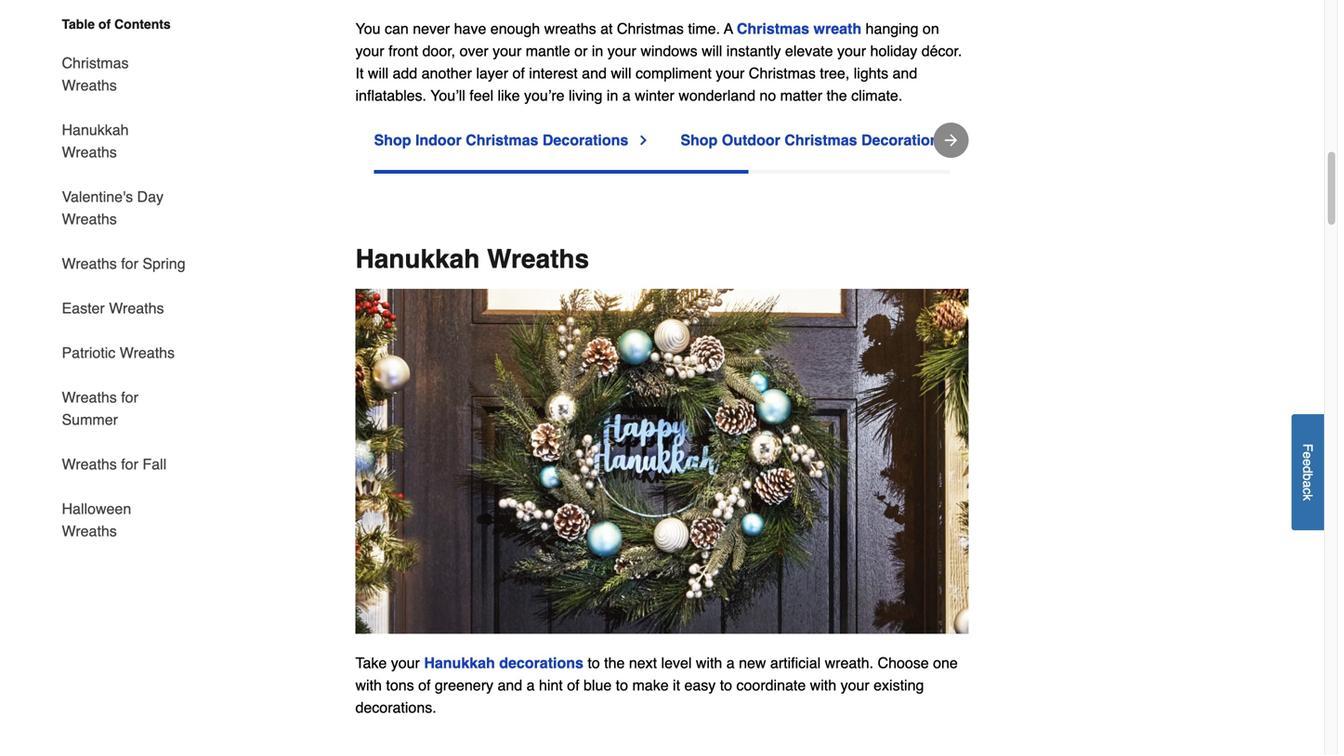Task type: locate. For each thing, give the bounding box(es) containing it.
the up blue
[[604, 655, 625, 672]]

a left winter
[[623, 87, 631, 104]]

0 horizontal spatial in
[[592, 42, 604, 59]]

wreaths for spring link
[[62, 242, 186, 286]]

0 vertical spatial in
[[592, 42, 604, 59]]

shop down wonderland at the top right of page
[[681, 131, 718, 149]]

2 e from the top
[[1301, 459, 1316, 466]]

1 vertical spatial hanukkah wreaths
[[356, 244, 589, 274]]

wreath.
[[825, 655, 874, 672]]

a inside button
[[1301, 481, 1316, 488]]

2 vertical spatial for
[[121, 456, 138, 473]]

existing
[[874, 677, 924, 695]]

and down hanukkah decorations "link"
[[498, 677, 523, 695]]

will right it
[[368, 65, 389, 82]]

1 for from the top
[[121, 255, 138, 272]]

the down tree,
[[827, 87, 848, 104]]

christmas down like
[[466, 131, 539, 149]]

1 horizontal spatial decorations
[[862, 131, 948, 149]]

will down "time."
[[702, 42, 723, 59]]

e up d
[[1301, 452, 1316, 459]]

for inside wreaths for summer
[[121, 389, 138, 406]]

to
[[588, 655, 600, 672], [616, 677, 628, 695], [720, 677, 733, 695]]

for
[[121, 255, 138, 272], [121, 389, 138, 406], [121, 456, 138, 473]]

have
[[454, 20, 487, 37]]

1 horizontal spatial to
[[616, 677, 628, 695]]

elevate
[[785, 42, 833, 59]]

hanukkah wreaths
[[62, 121, 129, 161], [356, 244, 589, 274]]

1 horizontal spatial hanukkah wreaths
[[356, 244, 589, 274]]

your
[[356, 42, 385, 59], [493, 42, 522, 59], [608, 42, 637, 59], [838, 42, 866, 59], [716, 65, 745, 82], [391, 655, 420, 672], [841, 677, 870, 695]]

you can never have enough wreaths at christmas time. a christmas wreath
[[356, 20, 862, 37]]

spring
[[143, 255, 186, 272]]

it
[[673, 677, 681, 695]]

a up k
[[1301, 481, 1316, 488]]

decorations
[[499, 655, 584, 672]]

with down take
[[356, 677, 382, 695]]

tree,
[[820, 65, 850, 82]]

easy
[[685, 677, 716, 695]]

christmas inside shop outdoor christmas decorations link
[[785, 131, 858, 149]]

matter
[[781, 87, 823, 104]]

halloween
[[62, 501, 131, 518]]

of right hint
[[567, 677, 580, 695]]

0 horizontal spatial the
[[604, 655, 625, 672]]

2 horizontal spatial will
[[702, 42, 723, 59]]

0 vertical spatial the
[[827, 87, 848, 104]]

your down "enough"
[[493, 42, 522, 59]]

lights
[[854, 65, 889, 82]]

1 vertical spatial hanukkah
[[356, 244, 480, 274]]

living
[[569, 87, 603, 104]]

shop down inflatables.
[[374, 131, 411, 149]]

easter
[[62, 300, 105, 317]]

the inside "to the next level with a new artificial wreath. choose one with tons of greenery and a hint of blue to make it easy to coordinate with your existing decorations."
[[604, 655, 625, 672]]

time.
[[688, 20, 720, 37]]

patriotic wreaths
[[62, 344, 175, 362]]

1 horizontal spatial will
[[611, 65, 632, 82]]

to right easy
[[720, 677, 733, 695]]

instantly
[[727, 42, 781, 59]]

shop outdoor christmas decorations link
[[681, 129, 970, 151]]

your up wonderland at the top right of page
[[716, 65, 745, 82]]

hanukkah wreaths link
[[62, 108, 186, 175]]

christmas down table
[[62, 54, 129, 72]]

layer
[[476, 65, 509, 82]]

1 horizontal spatial and
[[582, 65, 607, 82]]

wreaths inside wreaths for summer
[[62, 389, 117, 406]]

0 vertical spatial for
[[121, 255, 138, 272]]

christmas up no
[[749, 65, 816, 82]]

2 decorations from the left
[[862, 131, 948, 149]]

door,
[[423, 42, 456, 59]]

1 decorations from the left
[[543, 131, 629, 149]]

2 shop from the left
[[681, 131, 718, 149]]

and
[[582, 65, 607, 82], [893, 65, 918, 82], [498, 677, 523, 695]]

add
[[393, 65, 418, 82]]

with up easy
[[696, 655, 723, 672]]

your down you can never have enough wreaths at christmas time. a christmas wreath
[[608, 42, 637, 59]]

wreaths for summer
[[62, 389, 138, 429]]

decorations.
[[356, 700, 437, 717]]

1 vertical spatial the
[[604, 655, 625, 672]]

shop for shop outdoor christmas decorations
[[681, 131, 718, 149]]

valentine's
[[62, 188, 133, 205]]

hanukkah
[[62, 121, 129, 139], [356, 244, 480, 274], [424, 655, 495, 672]]

choose
[[878, 655, 929, 672]]

0 horizontal spatial and
[[498, 677, 523, 695]]

halloween wreaths
[[62, 501, 131, 540]]

in right or
[[592, 42, 604, 59]]

1 shop from the left
[[374, 131, 411, 149]]

shop indoor christmas decorations link
[[374, 129, 651, 151]]

will down you can never have enough wreaths at christmas time. a christmas wreath
[[611, 65, 632, 82]]

chevron right image
[[636, 133, 651, 148]]

for left fall
[[121, 456, 138, 473]]

3 for from the top
[[121, 456, 138, 473]]

christmas down matter
[[785, 131, 858, 149]]

christmas inside hanging on your front door, over your mantle or in your windows will instantly elevate your holiday décor. it will add another layer of interest and will compliment your christmas tree, lights and inflatables. you'll feel like you're living in a winter wonderland no matter the climate.
[[749, 65, 816, 82]]

to right blue
[[616, 677, 628, 695]]

your down wreath
[[838, 42, 866, 59]]

1 vertical spatial for
[[121, 389, 138, 406]]

enough
[[491, 20, 540, 37]]

hanukkah decorations link
[[424, 655, 584, 672]]

patriotic wreaths link
[[62, 331, 175, 376]]

will
[[702, 42, 723, 59], [368, 65, 389, 82], [611, 65, 632, 82]]

scrollbar
[[374, 170, 749, 174]]

on
[[923, 20, 940, 37]]

decorations down climate.
[[862, 131, 948, 149]]

halloween wreaths link
[[62, 487, 186, 543]]

christmas wreaths
[[62, 54, 129, 94]]

christmas
[[617, 20, 684, 37], [737, 20, 810, 37], [62, 54, 129, 72], [749, 65, 816, 82], [466, 131, 539, 149], [785, 131, 858, 149]]

summer
[[62, 411, 118, 429]]

for down patriotic wreaths link
[[121, 389, 138, 406]]

in
[[592, 42, 604, 59], [607, 87, 619, 104]]

contents
[[114, 17, 171, 32]]

wreaths inside hanukkah wreaths
[[62, 144, 117, 161]]

and down holiday at the right top of page
[[893, 65, 918, 82]]

take your hanukkah decorations
[[356, 655, 584, 672]]

0 vertical spatial hanukkah wreaths
[[62, 121, 129, 161]]

wreaths
[[62, 77, 117, 94], [62, 144, 117, 161], [62, 211, 117, 228], [487, 244, 589, 274], [62, 255, 117, 272], [109, 300, 164, 317], [120, 344, 175, 362], [62, 389, 117, 406], [62, 456, 117, 473], [62, 523, 117, 540]]

blue
[[584, 677, 612, 695]]

to up blue
[[588, 655, 600, 672]]

christmas inside christmas wreaths link
[[62, 54, 129, 72]]

shop
[[374, 131, 411, 149], [681, 131, 718, 149]]

1 horizontal spatial the
[[827, 87, 848, 104]]

1 horizontal spatial shop
[[681, 131, 718, 149]]

f e e d b a c k button
[[1292, 414, 1325, 531]]

winter
[[635, 87, 675, 104]]

christmas inside shop indoor christmas decorations link
[[466, 131, 539, 149]]

0 horizontal spatial hanukkah wreaths
[[62, 121, 129, 161]]

f e e d b a c k
[[1301, 444, 1316, 501]]

with
[[696, 655, 723, 672], [356, 677, 382, 695], [810, 677, 837, 695]]

of
[[98, 17, 111, 32], [513, 65, 525, 82], [418, 677, 431, 695], [567, 677, 580, 695]]

holiday
[[871, 42, 918, 59]]

table of contents element
[[47, 15, 186, 543]]

in right living
[[607, 87, 619, 104]]

2 for from the top
[[121, 389, 138, 406]]

0 horizontal spatial decorations
[[543, 131, 629, 149]]

you
[[356, 20, 381, 37]]

hanukkah inside table of contents element
[[62, 121, 129, 139]]

décor.
[[922, 42, 962, 59]]

with down wreath.
[[810, 677, 837, 695]]

of right tons
[[418, 677, 431, 695]]

and up living
[[582, 65, 607, 82]]

for for fall
[[121, 456, 138, 473]]

0 horizontal spatial shop
[[374, 131, 411, 149]]

to the next level with a new artificial wreath. choose one with tons of greenery and a hint of blue to make it easy to coordinate with your existing decorations.
[[356, 655, 958, 717]]

0 vertical spatial hanukkah
[[62, 121, 129, 139]]

new
[[739, 655, 766, 672]]

of up like
[[513, 65, 525, 82]]

for left spring
[[121, 255, 138, 272]]

e up b
[[1301, 459, 1316, 466]]

decorations down living
[[543, 131, 629, 149]]

1 horizontal spatial in
[[607, 87, 619, 104]]

your down wreath.
[[841, 677, 870, 695]]

inflatables.
[[356, 87, 427, 104]]



Task type: vqa. For each thing, say whether or not it's contained in the screenshot.
Hanukkah
yes



Task type: describe. For each thing, give the bounding box(es) containing it.
your up tons
[[391, 655, 420, 672]]

decorations for shop indoor christmas decorations
[[543, 131, 629, 149]]

of inside hanging on your front door, over your mantle or in your windows will instantly elevate your holiday décor. it will add another layer of interest and will compliment your christmas tree, lights and inflatables. you'll feel like you're living in a winter wonderland no matter the climate.
[[513, 65, 525, 82]]

shop outdoor christmas decorations
[[681, 131, 948, 149]]

d
[[1301, 466, 1316, 474]]

your down you
[[356, 42, 385, 59]]

tons
[[386, 677, 414, 695]]

or
[[575, 42, 588, 59]]

and inside "to the next level with a new artificial wreath. choose one with tons of greenery and a hint of blue to make it easy to coordinate with your existing decorations."
[[498, 677, 523, 695]]

it
[[356, 65, 364, 82]]

next
[[629, 655, 657, 672]]

0 horizontal spatial to
[[588, 655, 600, 672]]

wonderland
[[679, 87, 756, 104]]

level
[[661, 655, 692, 672]]

f
[[1301, 444, 1316, 452]]

windows
[[641, 42, 698, 59]]

outdoor
[[722, 131, 781, 149]]

you'll
[[431, 87, 466, 104]]

christmas up instantly
[[737, 20, 810, 37]]

coordinate
[[737, 677, 806, 695]]

valentine's day wreaths
[[62, 188, 164, 228]]

another
[[422, 65, 472, 82]]

shop for shop indoor christmas decorations
[[374, 131, 411, 149]]

wreaths inside "halloween wreaths"
[[62, 523, 117, 540]]

interest
[[529, 65, 578, 82]]

wreaths
[[544, 20, 597, 37]]

0 horizontal spatial will
[[368, 65, 389, 82]]

wreaths for fall link
[[62, 443, 167, 487]]

b
[[1301, 474, 1316, 481]]

0 horizontal spatial with
[[356, 677, 382, 695]]

decorations for shop outdoor christmas decorations
[[862, 131, 948, 149]]

indoor
[[415, 131, 462, 149]]

christmas up windows on the top
[[617, 20, 684, 37]]

for for spring
[[121, 255, 138, 272]]

climate.
[[852, 87, 903, 104]]

2 vertical spatial hanukkah
[[424, 655, 495, 672]]

compliment
[[636, 65, 712, 82]]

1 e from the top
[[1301, 452, 1316, 459]]

at
[[601, 20, 613, 37]]

shop indoor christmas decorations
[[374, 131, 629, 149]]

over
[[460, 42, 489, 59]]

a inside hanging on your front door, over your mantle or in your windows will instantly elevate your holiday décor. it will add another layer of interest and will compliment your christmas tree, lights and inflatables. you'll feel like you're living in a winter wonderland no matter the climate.
[[623, 87, 631, 104]]

easter wreaths link
[[62, 286, 164, 331]]

make
[[633, 677, 669, 695]]

artificial
[[771, 655, 821, 672]]

a
[[724, 20, 733, 37]]

valentine's day wreaths link
[[62, 175, 186, 242]]

never
[[413, 20, 450, 37]]

2 horizontal spatial to
[[720, 677, 733, 695]]

wreaths for fall
[[62, 456, 167, 473]]

hanukkah wreaths inside table of contents element
[[62, 121, 129, 161]]

hint
[[539, 677, 563, 695]]

no
[[760, 87, 776, 104]]

front
[[389, 42, 418, 59]]

1 horizontal spatial with
[[696, 655, 723, 672]]

arrow right image
[[942, 131, 961, 150]]

hanging
[[866, 20, 919, 37]]

feel
[[470, 87, 494, 104]]

2 horizontal spatial with
[[810, 677, 837, 695]]

can
[[385, 20, 409, 37]]

your inside "to the next level with a new artificial wreath. choose one with tons of greenery and a hint of blue to make it easy to coordinate with your existing decorations."
[[841, 677, 870, 695]]

take
[[356, 655, 387, 672]]

table of contents
[[62, 17, 171, 32]]

hanukkah wreath with greenery, blue ornaments and pinecones hanging on a dark wood door. image
[[356, 289, 969, 634]]

the inside hanging on your front door, over your mantle or in your windows will instantly elevate your holiday décor. it will add another layer of interest and will compliment your christmas tree, lights and inflatables. you'll feel like you're living in a winter wonderland no matter the climate.
[[827, 87, 848, 104]]

greenery
[[435, 677, 494, 695]]

for for summer
[[121, 389, 138, 406]]

christmas wreaths link
[[62, 41, 186, 108]]

c
[[1301, 488, 1316, 495]]

patriotic
[[62, 344, 116, 362]]

wreaths inside christmas wreaths
[[62, 77, 117, 94]]

hanging on your front door, over your mantle or in your windows will instantly elevate your holiday décor. it will add another layer of interest and will compliment your christmas tree, lights and inflatables. you'll feel like you're living in a winter wonderland no matter the climate.
[[356, 20, 962, 104]]

a left new
[[727, 655, 735, 672]]

2 horizontal spatial and
[[893, 65, 918, 82]]

wreaths inside valentine's day wreaths
[[62, 211, 117, 228]]

of right table
[[98, 17, 111, 32]]

table
[[62, 17, 95, 32]]

you're
[[524, 87, 565, 104]]

1 vertical spatial in
[[607, 87, 619, 104]]

one
[[933, 655, 958, 672]]

k
[[1301, 495, 1316, 501]]

mantle
[[526, 42, 571, 59]]

wreaths for summer link
[[62, 376, 186, 443]]

day
[[137, 188, 164, 205]]

a left hint
[[527, 677, 535, 695]]

wreaths for spring
[[62, 255, 186, 272]]

like
[[498, 87, 520, 104]]

fall
[[143, 456, 167, 473]]



